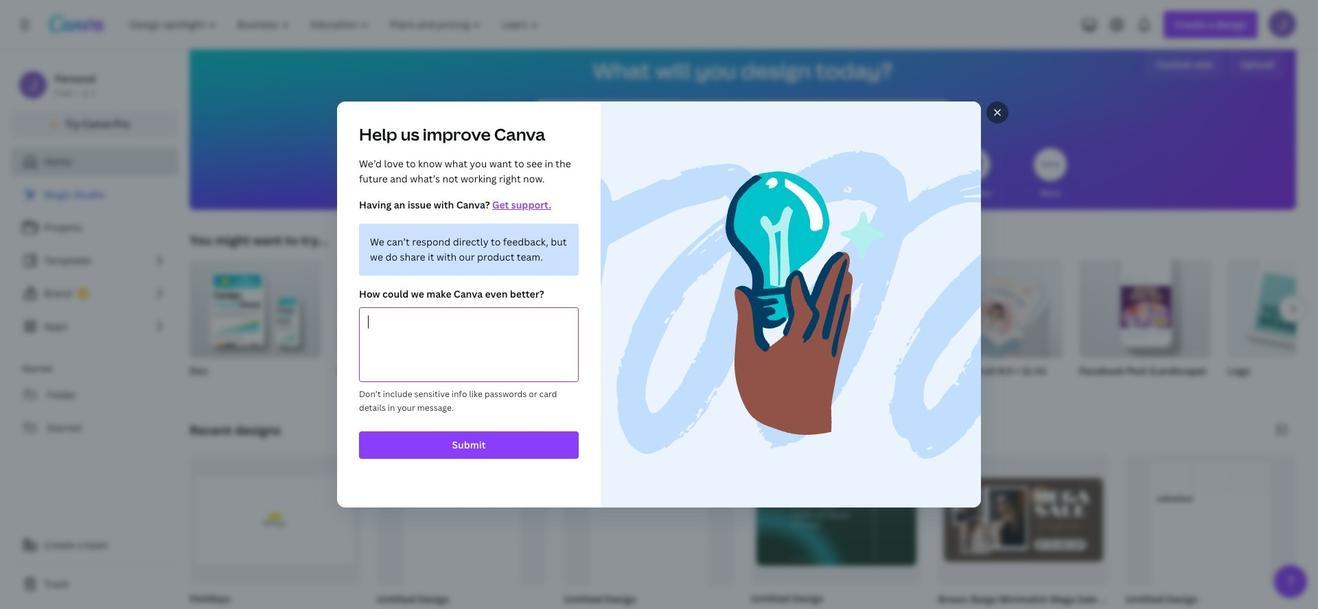 Task type: vqa. For each thing, say whether or not it's contained in the screenshot.
group
yes



Task type: locate. For each thing, give the bounding box(es) containing it.
top level navigation element
[[121, 11, 552, 38]]

None text field
[[360, 308, 578, 382]]

list
[[11, 181, 179, 341]]

None search field
[[537, 102, 949, 129]]

group
[[190, 260, 321, 396], [338, 260, 470, 396], [486, 260, 618, 396], [634, 260, 766, 396], [783, 260, 915, 396], [931, 260, 1063, 396], [1079, 260, 1211, 396], [1228, 260, 1318, 396], [187, 455, 360, 610], [374, 455, 547, 610], [561, 455, 735, 610], [748, 455, 922, 610], [936, 455, 1198, 610], [1123, 455, 1296, 610]]



